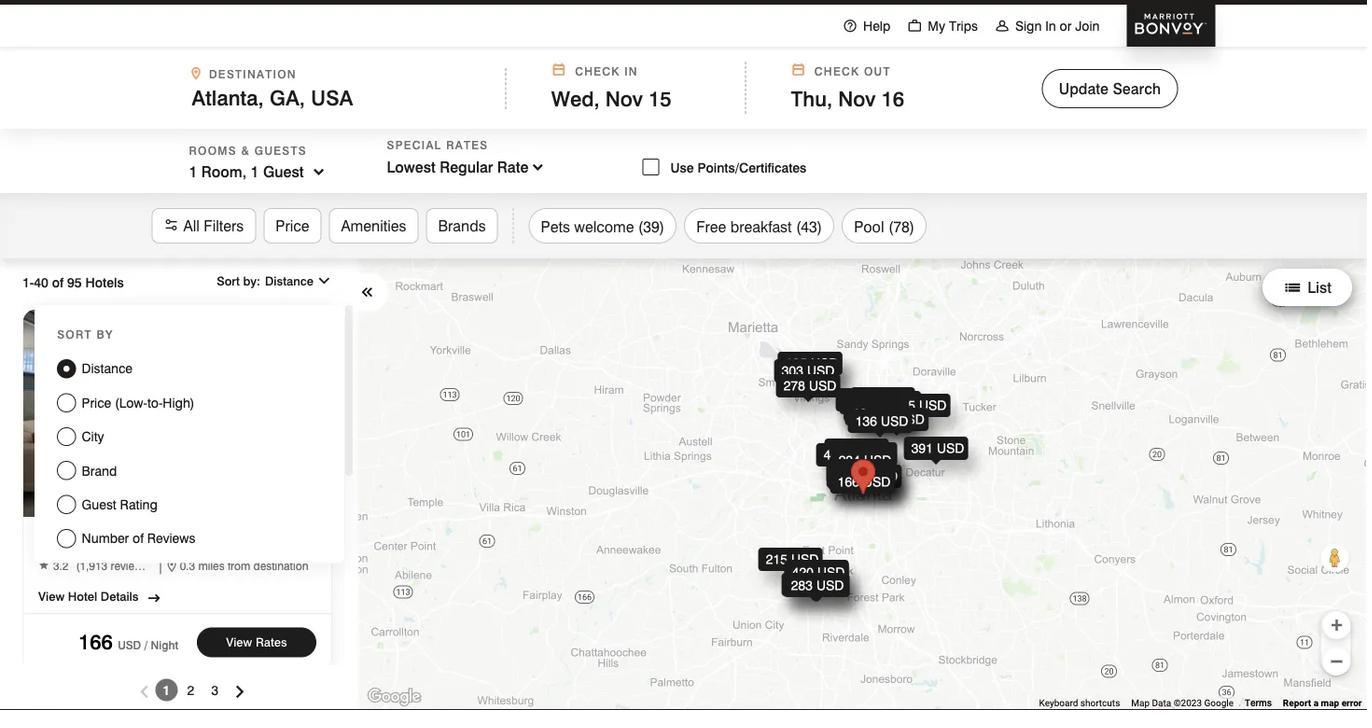 Task type: describe. For each thing, give the bounding box(es) containing it.
update search button
[[1042, 69, 1178, 108]]

(low-
[[115, 395, 147, 411]]

thin image for help
[[843, 18, 858, 33]]

arrow left image
[[356, 280, 374, 304]]

rating
[[120, 497, 158, 513]]

distance menu
[[57, 359, 322, 378]]

rates
[[446, 139, 489, 152]]

sign in or join button
[[987, 0, 1108, 48]]

number
[[82, 531, 129, 547]]

help link
[[835, 0, 899, 48]]

pets welcome                 (39) button
[[529, 208, 677, 244]]

rooms & guests
[[189, 144, 307, 158]]

pets
[[541, 217, 570, 236]]

(43)
[[796, 217, 823, 236]]

price (low-to-high)
[[82, 395, 195, 411]]

pool                 (78) button
[[842, 208, 927, 244]]

my trips button
[[899, 0, 987, 48]]

or
[[1060, 18, 1072, 34]]

pets welcome                 (39)
[[541, 217, 665, 236]]

distance
[[82, 361, 133, 377]]

arrow left image
[[360, 280, 379, 304]]

sign
[[1015, 18, 1042, 34]]

free
[[696, 217, 726, 236]]

destination
[[209, 67, 297, 81]]

join
[[1075, 18, 1100, 34]]

guest
[[82, 497, 116, 513]]

sort
[[57, 328, 92, 342]]

high)
[[163, 395, 195, 411]]

number of reviews menu
[[57, 529, 322, 548]]

dropdown down image
[[529, 157, 547, 177]]

free breakfast                 (43)
[[696, 217, 823, 236]]

rooms
[[189, 144, 237, 158]]

filters
[[204, 217, 244, 235]]

price for price
[[276, 217, 309, 235]]

trips
[[949, 18, 978, 34]]

pool                 (78)
[[854, 217, 915, 236]]

brand menu
[[57, 461, 322, 480]]

none search field containing wed, nov 15
[[0, 47, 1367, 193]]

welcome
[[574, 217, 634, 236]]

brand
[[82, 463, 117, 479]]

in
[[1046, 18, 1056, 34]]

of
[[133, 531, 144, 547]]

sign in or join
[[1015, 18, 1100, 34]]



Task type: vqa. For each thing, say whether or not it's contained in the screenshot.
right .
no



Task type: locate. For each thing, give the bounding box(es) containing it.
1 horizontal spatial price
[[276, 217, 309, 235]]

1 vertical spatial price
[[82, 395, 111, 411]]

check in wed, nov 15
[[551, 65, 672, 111]]

price inside button
[[276, 217, 309, 235]]

price inside "menu"
[[82, 395, 111, 411]]

special rates
[[387, 139, 489, 152]]

all filters button
[[152, 208, 256, 244]]

guest rating
[[82, 497, 158, 513]]

thin image left my at top right
[[908, 18, 923, 33]]

s image
[[164, 216, 179, 236]]

update
[[1059, 79, 1109, 98]]

thin image for sign in or join
[[995, 18, 1010, 33]]

my trips
[[928, 18, 978, 34]]

in
[[625, 65, 638, 78]]

guest rating menu
[[57, 495, 322, 514]]

3 thin image from the left
[[995, 18, 1010, 33]]

to-
[[147, 395, 163, 411]]

0 horizontal spatial price
[[82, 395, 111, 411]]

1 thin image from the left
[[843, 18, 858, 33]]

special
[[387, 139, 442, 152]]

(78)
[[889, 217, 915, 236]]

price button
[[264, 208, 321, 244]]

thin image inside sign in or join button
[[995, 18, 1010, 33]]

price
[[276, 217, 309, 235], [82, 395, 111, 411]]

&
[[241, 144, 250, 158]]

brands button
[[426, 208, 498, 244]]

price (low-to-high) menu
[[57, 393, 322, 412]]

0 vertical spatial price
[[276, 217, 309, 235]]

amenities button
[[329, 208, 419, 244]]

pool
[[854, 217, 884, 236]]

brands
[[438, 217, 486, 235]]

search
[[1113, 79, 1161, 98]]

by
[[97, 328, 113, 342]]

thin image inside help "link"
[[843, 18, 858, 33]]

2 thin image from the left
[[908, 18, 923, 33]]

thin image left sign
[[995, 18, 1010, 33]]

2 horizontal spatial thin image
[[995, 18, 1010, 33]]

city menu
[[57, 427, 322, 446]]

free breakfast                 (43) button
[[684, 208, 835, 244]]

breakfast
[[731, 217, 792, 236]]

price up city
[[82, 395, 111, 411]]

reviews
[[147, 531, 195, 547]]

update search
[[1059, 79, 1161, 98]]

thin image for my trips
[[908, 18, 923, 33]]

help
[[863, 18, 891, 34]]

15
[[649, 86, 672, 111]]

all
[[183, 217, 200, 235]]

wed,
[[551, 86, 600, 111]]

amenities
[[341, 217, 406, 235]]

thin image
[[843, 18, 858, 33], [908, 18, 923, 33], [995, 18, 1010, 33]]

all filters
[[183, 217, 244, 235]]

check
[[575, 65, 620, 78]]

thin image left help
[[843, 18, 858, 33]]

price for price (low-to-high)
[[82, 395, 111, 411]]

my
[[928, 18, 946, 34]]

nov
[[606, 86, 643, 111]]

guests
[[255, 144, 307, 158]]

sort by
[[57, 328, 113, 342]]

number of reviews
[[82, 531, 195, 547]]

thin image inside my trips button
[[908, 18, 923, 33]]

city
[[82, 429, 104, 445]]

None search field
[[0, 47, 1367, 193]]

1 horizontal spatial thin image
[[908, 18, 923, 33]]

(39)
[[638, 217, 665, 236]]

price right 'filters'
[[276, 217, 309, 235]]

0 horizontal spatial thin image
[[843, 18, 858, 33]]



